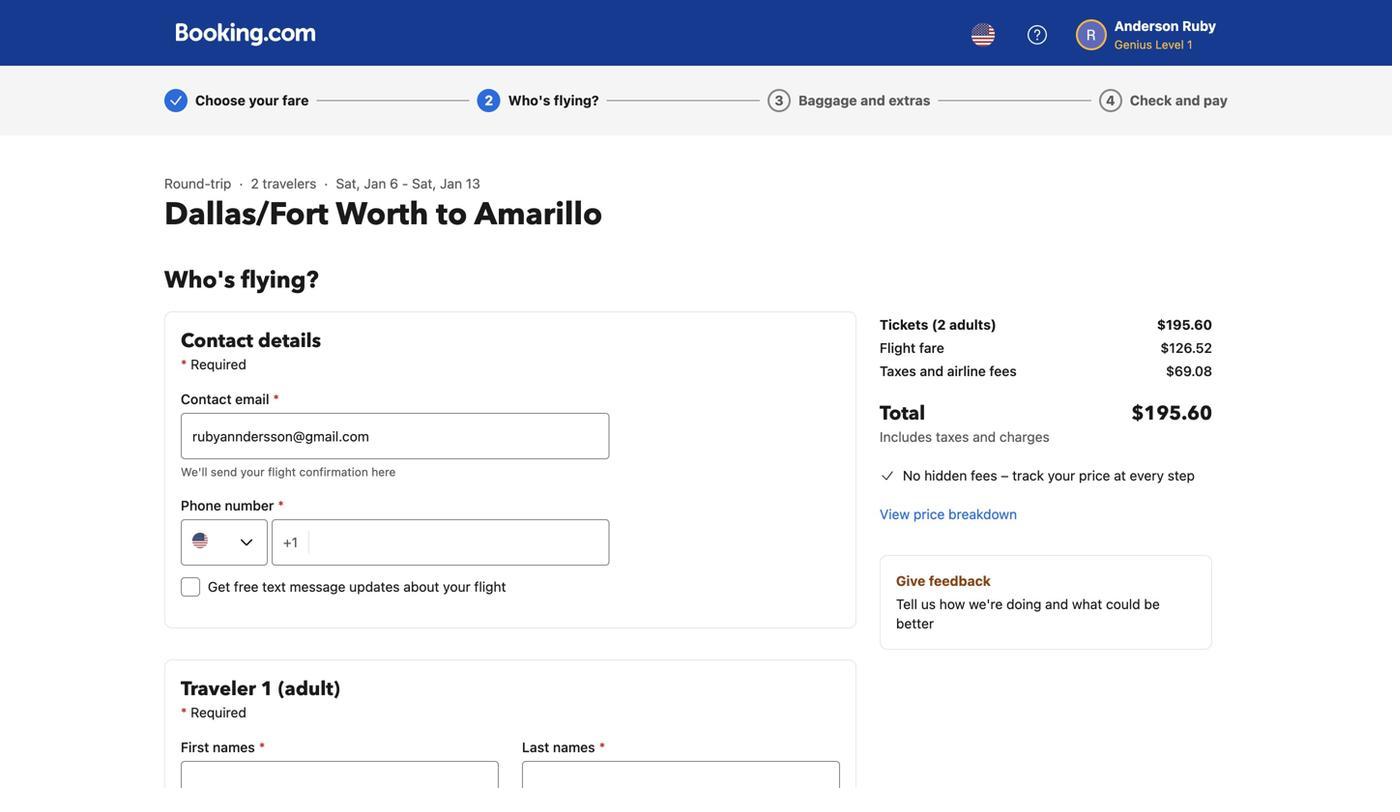 Task type: describe. For each thing, give the bounding box(es) containing it.
tickets (2 adults)
[[880, 317, 997, 333]]

1 horizontal spatial who's flying?
[[508, 92, 599, 108]]

hidden
[[925, 468, 967, 484]]

number
[[225, 498, 274, 514]]

row containing flight fare
[[880, 338, 1213, 362]]

round-trip · 2 travelers · sat, jan 6 - sat, jan 13 dallas/fort worth to amarillo
[[164, 176, 603, 235]]

(2
[[932, 317, 946, 333]]

1 vertical spatial flying?
[[241, 265, 319, 296]]

confirmation
[[299, 465, 368, 479]]

to
[[436, 193, 467, 235]]

here
[[372, 465, 396, 479]]

1 horizontal spatial flight
[[474, 579, 506, 595]]

0 vertical spatial 2
[[485, 92, 493, 108]]

pay
[[1204, 92, 1228, 108]]

how
[[940, 596, 966, 612]]

ruby
[[1183, 18, 1217, 34]]

and for baggage
[[861, 92, 886, 108]]

-
[[402, 176, 408, 191]]

flight
[[880, 340, 916, 356]]

and inside the give feedback tell us how we're doing and what could be better
[[1046, 596, 1069, 612]]

we'll
[[181, 465, 207, 479]]

1 inside 'anderson ruby genius level 1'
[[1188, 38, 1193, 51]]

trip
[[210, 176, 232, 191]]

last
[[522, 739, 550, 755]]

$69.08 cell
[[1166, 362, 1213, 381]]

2 inside the round-trip · 2 travelers · sat, jan 6 - sat, jan 13 dallas/fort worth to amarillo
[[251, 176, 259, 191]]

your right choose
[[249, 92, 279, 108]]

required inside the 'contact details required'
[[191, 356, 246, 372]]

free
[[234, 579, 259, 595]]

give feedback tell us how we're doing and what could be better
[[897, 573, 1160, 632]]

0 vertical spatial fare
[[282, 92, 309, 108]]

check and pay
[[1130, 92, 1228, 108]]

1 · from the left
[[239, 176, 243, 191]]

track
[[1013, 468, 1044, 484]]

names for first names
[[213, 739, 255, 755]]

names for last names
[[553, 739, 595, 755]]

1 vertical spatial who's flying?
[[164, 265, 319, 296]]

view
[[880, 506, 910, 522]]

choose
[[195, 92, 246, 108]]

step
[[1168, 468, 1195, 484]]

baggage
[[799, 92, 857, 108]]

email
[[235, 391, 269, 407]]

message
[[290, 579, 346, 595]]

table containing total
[[880, 311, 1213, 455]]

dallas/fort
[[164, 193, 329, 235]]

flight fare cell
[[880, 338, 945, 358]]

includes
[[880, 429, 932, 445]]

0 vertical spatial who's
[[508, 92, 551, 108]]

view price breakdown link
[[880, 505, 1017, 524]]

contact details required
[[181, 328, 321, 372]]

price inside view price breakdown element
[[914, 506, 945, 522]]

amarillo
[[475, 193, 603, 235]]

could
[[1106, 596, 1141, 612]]

6
[[390, 176, 398, 191]]

anderson
[[1115, 18, 1179, 34]]

first names *
[[181, 739, 265, 755]]

flight inside we'll send your flight confirmation here alert
[[268, 465, 296, 479]]

tell
[[897, 596, 918, 612]]

tickets
[[880, 317, 929, 333]]

fees inside cell
[[990, 363, 1017, 379]]

anderson ruby genius level 1
[[1115, 18, 1217, 51]]

taxes and airline fees cell
[[880, 362, 1017, 381]]

charges
[[1000, 429, 1050, 445]]

required inside traveler 1 (adult) required
[[191, 705, 246, 720]]

what
[[1072, 596, 1103, 612]]

+1
[[283, 534, 298, 550]]

2 · from the left
[[324, 176, 328, 191]]

traveler
[[181, 676, 256, 703]]

we'll send your flight confirmation here
[[181, 465, 396, 479]]

check
[[1130, 92, 1172, 108]]

text
[[262, 579, 286, 595]]

we're
[[969, 596, 1003, 612]]

$195.60 cell for tickets (2 adults) cell
[[1157, 315, 1213, 335]]

updates
[[349, 579, 400, 595]]

total
[[880, 400, 926, 427]]

4
[[1106, 92, 1116, 108]]

flight fare
[[880, 340, 945, 356]]

genius
[[1115, 38, 1153, 51]]

taxes and airline fees
[[880, 363, 1017, 379]]

contact email *
[[181, 391, 279, 407]]

$126.52 cell
[[1161, 338, 1213, 358]]



Task type: vqa. For each thing, say whether or not it's contained in the screenshot.
Atlanta - New York
no



Task type: locate. For each thing, give the bounding box(es) containing it.
1 horizontal spatial ·
[[324, 176, 328, 191]]

required down traveler
[[191, 705, 246, 720]]

phone number *
[[181, 498, 284, 514]]

and left "pay"
[[1176, 92, 1201, 108]]

1 right level
[[1188, 38, 1193, 51]]

1 horizontal spatial names
[[553, 739, 595, 755]]

1 row from the top
[[880, 311, 1213, 338]]

your
[[249, 92, 279, 108], [241, 465, 265, 479], [1048, 468, 1076, 484], [443, 579, 471, 595]]

better
[[897, 616, 934, 632]]

row
[[880, 311, 1213, 338], [880, 338, 1213, 362], [880, 362, 1213, 385], [880, 385, 1213, 455]]

your inside alert
[[241, 465, 265, 479]]

names right last
[[553, 739, 595, 755]]

price left at
[[1079, 468, 1111, 484]]

0 horizontal spatial who's flying?
[[164, 265, 319, 296]]

0 vertical spatial fees
[[990, 363, 1017, 379]]

1 horizontal spatial sat,
[[412, 176, 436, 191]]

2
[[485, 92, 493, 108], [251, 176, 259, 191]]

us
[[921, 596, 936, 612]]

no hidden fees – track your price at every step
[[903, 468, 1195, 484]]

phone
[[181, 498, 221, 514]]

1 names from the left
[[213, 739, 255, 755]]

fees left –
[[971, 468, 998, 484]]

* down traveler 1 (adult) required on the left of the page
[[259, 739, 265, 755]]

3
[[775, 92, 784, 108]]

13
[[466, 176, 480, 191]]

taxes
[[880, 363, 917, 379]]

fare inside flight fare cell
[[920, 340, 945, 356]]

* right email
[[273, 391, 279, 407]]

no
[[903, 468, 921, 484]]

round-
[[164, 176, 210, 191]]

your right about on the bottom left of the page
[[443, 579, 471, 595]]

and inside cell
[[920, 363, 944, 379]]

details
[[258, 328, 321, 354]]

travelers
[[263, 176, 317, 191]]

at
[[1114, 468, 1126, 484]]

and
[[861, 92, 886, 108], [1176, 92, 1201, 108], [920, 363, 944, 379], [973, 429, 996, 445], [1046, 596, 1069, 612]]

view price breakdown element
[[880, 505, 1017, 524]]

1
[[1188, 38, 1193, 51], [261, 676, 273, 703]]

we'll send your flight confirmation here alert
[[181, 463, 610, 481]]

and down flight fare cell
[[920, 363, 944, 379]]

1 vertical spatial fare
[[920, 340, 945, 356]]

extras
[[889, 92, 931, 108]]

* for last names *
[[599, 739, 606, 755]]

send
[[211, 465, 237, 479]]

$195.60 cell
[[1157, 315, 1213, 335], [1132, 400, 1213, 447]]

1 contact from the top
[[181, 328, 253, 354]]

None field
[[181, 761, 499, 788], [522, 761, 840, 788], [181, 761, 499, 788], [522, 761, 840, 788]]

table
[[880, 311, 1213, 455]]

0 horizontal spatial fare
[[282, 92, 309, 108]]

1 horizontal spatial who's
[[508, 92, 551, 108]]

$195.60 cell for the total "cell"
[[1132, 400, 1213, 447]]

0 horizontal spatial 2
[[251, 176, 259, 191]]

* right last
[[599, 739, 606, 755]]

$195.60 down $69.08 cell
[[1132, 400, 1213, 427]]

total includes taxes and charges
[[880, 400, 1050, 445]]

booking.com logo image
[[176, 23, 315, 46], [176, 23, 315, 46]]

your right send
[[241, 465, 265, 479]]

first
[[181, 739, 209, 755]]

1 vertical spatial flight
[[474, 579, 506, 595]]

contact up 'contact email *'
[[181, 328, 253, 354]]

and for check
[[1176, 92, 1201, 108]]

get free text message updates about your flight
[[208, 579, 506, 595]]

baggage and extras
[[799, 92, 931, 108]]

flight up number
[[268, 465, 296, 479]]

contact for contact email
[[181, 391, 232, 407]]

and for taxes
[[920, 363, 944, 379]]

sat, left 6 on the top
[[336, 176, 360, 191]]

contact inside the 'contact details required'
[[181, 328, 253, 354]]

(adult)
[[278, 676, 340, 703]]

0 horizontal spatial who's
[[164, 265, 235, 296]]

required
[[191, 356, 246, 372], [191, 705, 246, 720]]

jan
[[364, 176, 386, 191], [440, 176, 462, 191]]

0 vertical spatial who's flying?
[[508, 92, 599, 108]]

0 horizontal spatial ·
[[239, 176, 243, 191]]

0 vertical spatial $195.60
[[1157, 317, 1213, 333]]

price right view
[[914, 506, 945, 522]]

traveler 1 (adult) required
[[181, 676, 340, 720]]

contact for contact details
[[181, 328, 253, 354]]

who's flying?
[[508, 92, 599, 108], [164, 265, 319, 296]]

· right the trip
[[239, 176, 243, 191]]

2 sat, from the left
[[412, 176, 436, 191]]

1 horizontal spatial jan
[[440, 176, 462, 191]]

1 vertical spatial required
[[191, 705, 246, 720]]

worth
[[336, 193, 429, 235]]

1 left (adult)
[[261, 676, 273, 703]]

$69.08
[[1166, 363, 1213, 379]]

jan left 13
[[440, 176, 462, 191]]

row up airline
[[880, 311, 1213, 338]]

1 required from the top
[[191, 356, 246, 372]]

view price breakdown
[[880, 506, 1017, 522]]

required up 'contact email *'
[[191, 356, 246, 372]]

row containing total
[[880, 385, 1213, 455]]

1 horizontal spatial fare
[[920, 340, 945, 356]]

fare down tickets (2 adults) cell
[[920, 340, 945, 356]]

0 horizontal spatial price
[[914, 506, 945, 522]]

$126.52
[[1161, 340, 1213, 356]]

1 vertical spatial price
[[914, 506, 945, 522]]

$195.60 up the $126.52
[[1157, 317, 1213, 333]]

* for first names *
[[259, 739, 265, 755]]

–
[[1001, 468, 1009, 484]]

0 horizontal spatial flight
[[268, 465, 296, 479]]

0 vertical spatial required
[[191, 356, 246, 372]]

2 required from the top
[[191, 705, 246, 720]]

and left 'what'
[[1046, 596, 1069, 612]]

1 vertical spatial contact
[[181, 391, 232, 407]]

1 horizontal spatial 2
[[485, 92, 493, 108]]

0 horizontal spatial sat,
[[336, 176, 360, 191]]

2 jan from the left
[[440, 176, 462, 191]]

* right number
[[278, 498, 284, 514]]

0 horizontal spatial jan
[[364, 176, 386, 191]]

$195.60 cell up the step
[[1132, 400, 1213, 447]]

1 vertical spatial who's
[[164, 265, 235, 296]]

2 contact from the top
[[181, 391, 232, 407]]

row down adults)
[[880, 338, 1213, 362]]

give
[[897, 573, 926, 589]]

fees right airline
[[990, 363, 1017, 379]]

0 vertical spatial contact
[[181, 328, 253, 354]]

1 horizontal spatial 1
[[1188, 38, 1193, 51]]

3 row from the top
[[880, 362, 1213, 385]]

flight down phone number 'phone field' at the left bottom of the page
[[474, 579, 506, 595]]

names
[[213, 739, 255, 755], [553, 739, 595, 755]]

taxes
[[936, 429, 969, 445]]

breakdown
[[949, 506, 1017, 522]]

flying?
[[554, 92, 599, 108], [241, 265, 319, 296]]

1 horizontal spatial price
[[1079, 468, 1111, 484]]

jan left 6 on the top
[[364, 176, 386, 191]]

feedback
[[929, 573, 991, 589]]

None email field
[[181, 413, 610, 459]]

fare
[[282, 92, 309, 108], [920, 340, 945, 356]]

0 vertical spatial 1
[[1188, 38, 1193, 51]]

names right 'first'
[[213, 739, 255, 755]]

tickets (2 adults) cell
[[880, 315, 997, 335]]

contact left email
[[181, 391, 232, 407]]

·
[[239, 176, 243, 191], [324, 176, 328, 191]]

0 horizontal spatial flying?
[[241, 265, 319, 296]]

who's
[[508, 92, 551, 108], [164, 265, 235, 296]]

contact
[[181, 328, 253, 354], [181, 391, 232, 407]]

get
[[208, 579, 230, 595]]

fare right choose
[[282, 92, 309, 108]]

flight
[[268, 465, 296, 479], [474, 579, 506, 595]]

*
[[273, 391, 279, 407], [278, 498, 284, 514], [259, 739, 265, 755], [599, 739, 606, 755]]

row up no hidden fees – track your price at every step
[[880, 385, 1213, 455]]

every
[[1130, 468, 1164, 484]]

row containing taxes and airline fees
[[880, 362, 1213, 385]]

1 vertical spatial $195.60 cell
[[1132, 400, 1213, 447]]

total cell
[[880, 400, 1050, 447]]

price
[[1079, 468, 1111, 484], [914, 506, 945, 522]]

fees
[[990, 363, 1017, 379], [971, 468, 998, 484]]

0 horizontal spatial names
[[213, 739, 255, 755]]

$195.60
[[1157, 317, 1213, 333], [1132, 400, 1213, 427]]

and left extras
[[861, 92, 886, 108]]

1 horizontal spatial flying?
[[554, 92, 599, 108]]

4 row from the top
[[880, 385, 1213, 455]]

adults)
[[950, 317, 997, 333]]

sat,
[[336, 176, 360, 191], [412, 176, 436, 191]]

$195.60 for tickets (2 adults) cell $195.60 cell
[[1157, 317, 1213, 333]]

row up charges
[[880, 362, 1213, 385]]

1 vertical spatial 1
[[261, 676, 273, 703]]

doing
[[1007, 596, 1042, 612]]

1 jan from the left
[[364, 176, 386, 191]]

* for phone number *
[[278, 498, 284, 514]]

0 horizontal spatial 1
[[261, 676, 273, 703]]

airline
[[947, 363, 986, 379]]

· right travelers
[[324, 176, 328, 191]]

$195.60 cell up the $126.52
[[1157, 315, 1213, 335]]

level
[[1156, 38, 1184, 51]]

row containing tickets (2 adults)
[[880, 311, 1213, 338]]

2 names from the left
[[553, 739, 595, 755]]

0 vertical spatial flight
[[268, 465, 296, 479]]

1 sat, from the left
[[336, 176, 360, 191]]

1 vertical spatial 2
[[251, 176, 259, 191]]

be
[[1145, 596, 1160, 612]]

* for contact email *
[[273, 391, 279, 407]]

last names *
[[522, 739, 606, 755]]

1 vertical spatial $195.60
[[1132, 400, 1213, 427]]

Phone number telephone field
[[309, 519, 610, 566]]

1 inside traveler 1 (adult) required
[[261, 676, 273, 703]]

and inside total includes taxes and charges
[[973, 429, 996, 445]]

choose your fare
[[195, 92, 309, 108]]

about
[[404, 579, 439, 595]]

and right taxes
[[973, 429, 996, 445]]

0 vertical spatial price
[[1079, 468, 1111, 484]]

your right track
[[1048, 468, 1076, 484]]

$195.60 for $195.60 cell associated with the total "cell"
[[1132, 400, 1213, 427]]

0 vertical spatial flying?
[[554, 92, 599, 108]]

sat, right -
[[412, 176, 436, 191]]

1 vertical spatial fees
[[971, 468, 998, 484]]

2 row from the top
[[880, 338, 1213, 362]]

0 vertical spatial $195.60 cell
[[1157, 315, 1213, 335]]



